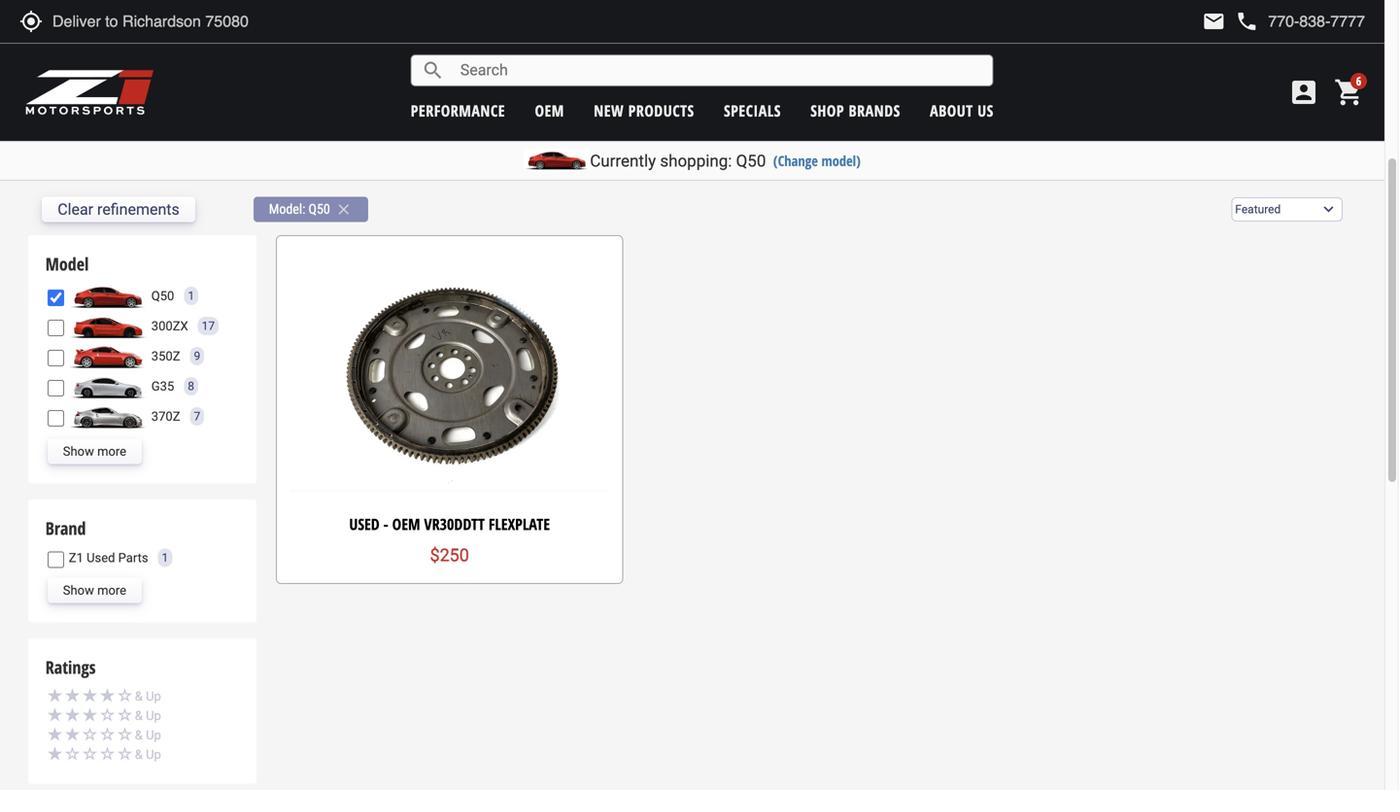 Task type: locate. For each thing, give the bounding box(es) containing it.
q50 inside model: q50 close
[[309, 201, 330, 217]]

used - oem vr30ddtt flexplate
[[349, 514, 550, 535]]

close
[[335, 201, 353, 218]]

mail phone
[[1203, 10, 1259, 33]]

& up '2 & up' element at the left
[[135, 708, 143, 723]]

0 horizontal spatial 1
[[162, 551, 168, 565]]

show down z1
[[63, 583, 94, 598]]

3 up from the top
[[146, 728, 161, 742]]

show for brand
[[63, 583, 94, 598]]

& for '2 & up' element at the left
[[135, 728, 143, 742]]

2 show from the top
[[63, 583, 94, 598]]

infiniti q50 sedan hybrid v37 2014 2015 2016 2017 2018 2019 2020 vq37vhr 2.0t 3.0t 3.7l red sport redsport vr30ddtt z1 motorsports image
[[69, 283, 147, 309]]

&
[[135, 689, 143, 704], [135, 708, 143, 723], [135, 728, 143, 742], [135, 747, 143, 762]]

infiniti g35 coupe sedan v35 v36 skyline 2003 2004 2005 2006 2007 2008 3.5l vq35de revup rev up vq35hr z1 motorsports image
[[69, 374, 147, 399]]

7
[[194, 410, 200, 423]]

& up 3 & up element
[[135, 689, 143, 704]]

& up for 3 & up element
[[135, 708, 161, 723]]

3 & from the top
[[135, 728, 143, 742]]

oem right the -
[[392, 514, 420, 535]]

1 vertical spatial show more
[[63, 583, 126, 598]]

show more button
[[47, 439, 142, 464], [47, 578, 142, 603]]

0 vertical spatial show more
[[63, 444, 126, 459]]

2 show more from the top
[[63, 583, 126, 598]]

1 vertical spatial show
[[63, 583, 94, 598]]

& up up 3 & up element
[[135, 689, 161, 704]]

q50 left (change
[[736, 151, 766, 171]]

370z
[[151, 409, 180, 424]]

2 show more button from the top
[[47, 578, 142, 603]]

1 show from the top
[[63, 444, 94, 459]]

1 more from the top
[[97, 444, 126, 459]]

brands
[[849, 100, 901, 121]]

0 vertical spatial more
[[97, 444, 126, 459]]

nissan 370z z34 2009 2010 2011 2012 2013 2014 2015 2016 2017 2018 2019 3.7l vq37vhr vhr nismo z1 motorsports image
[[69, 404, 147, 429]]

& for 1 & up element
[[135, 747, 143, 762]]

oem left new
[[535, 100, 565, 121]]

mail link
[[1203, 10, 1226, 33]]

new products
[[594, 100, 695, 121]]

up up 1 & up element
[[146, 728, 161, 742]]

1 & up element
[[47, 744, 237, 765]]

show more down nissan 370z z34 2009 2010 2011 2012 2013 2014 2015 2016 2017 2018 2019 3.7l vq37vhr vhr nismo z1 motorsports image at the left of page
[[63, 444, 126, 459]]

1 vertical spatial more
[[97, 583, 126, 598]]

new
[[594, 100, 624, 121]]

show more button down "used"
[[47, 578, 142, 603]]

1 vertical spatial show more button
[[47, 578, 142, 603]]

1 vertical spatial 1
[[162, 551, 168, 565]]

more
[[97, 444, 126, 459], [97, 583, 126, 598]]

up
[[146, 689, 161, 704], [146, 708, 161, 723], [146, 728, 161, 742], [146, 747, 161, 762]]

1 show more button from the top
[[47, 439, 142, 464]]

2 up from the top
[[146, 708, 161, 723]]

q50 up 300zx
[[151, 288, 174, 303]]

ratings
[[45, 655, 96, 679]]

None checkbox
[[47, 290, 64, 306], [47, 350, 64, 366], [47, 552, 64, 568], [47, 290, 64, 306], [47, 350, 64, 366], [47, 552, 64, 568]]

up for 3 & up element
[[146, 708, 161, 723]]

show more button down nissan 370z z34 2009 2010 2011 2012 2013 2014 2015 2016 2017 2018 2019 3.7l vq37vhr vhr nismo z1 motorsports image at the left of page
[[47, 439, 142, 464]]

& for 4 & up element in the left bottom of the page
[[135, 689, 143, 704]]

& up 1 & up element
[[135, 728, 143, 742]]

performance link
[[411, 100, 506, 121]]

1 & up from the top
[[135, 689, 161, 704]]

& up
[[135, 689, 161, 704], [135, 708, 161, 723], [135, 728, 161, 742], [135, 747, 161, 762]]

model:
[[269, 201, 306, 217]]

up for '2 & up' element at the left
[[146, 728, 161, 742]]

0 vertical spatial oem
[[535, 100, 565, 121]]

q50 left close
[[309, 201, 330, 217]]

1 vertical spatial oem
[[392, 514, 420, 535]]

z1 used parts
[[69, 550, 148, 565]]

account_box
[[1289, 77, 1320, 108]]

up down '2 & up' element at the left
[[146, 747, 161, 762]]

1 horizontal spatial oem
[[535, 100, 565, 121]]

& up down '2 & up' element at the left
[[135, 747, 161, 762]]

1 up from the top
[[146, 689, 161, 704]]

q50
[[736, 151, 766, 171], [309, 201, 330, 217], [151, 288, 174, 303]]

& up for 1 & up element
[[135, 747, 161, 762]]

show down nissan 370z z34 2009 2010 2011 2012 2013 2014 2015 2016 2017 2018 2019 3.7l vq37vhr vhr nismo z1 motorsports image at the left of page
[[63, 444, 94, 459]]

1 vertical spatial q50
[[309, 201, 330, 217]]

& up up '2 & up' element at the left
[[135, 708, 161, 723]]

parts
[[118, 550, 148, 565]]

more for model
[[97, 444, 126, 459]]

shopping_cart link
[[1330, 77, 1366, 108]]

0 vertical spatial 1
[[188, 289, 194, 303]]

up up 3 & up element
[[146, 689, 161, 704]]

2 & up from the top
[[135, 708, 161, 723]]

2 more from the top
[[97, 583, 126, 598]]

None checkbox
[[47, 320, 64, 336], [47, 380, 64, 397], [47, 410, 64, 427], [47, 320, 64, 336], [47, 380, 64, 397], [47, 410, 64, 427]]

performance
[[411, 100, 506, 121]]

show
[[63, 444, 94, 459], [63, 583, 94, 598]]

1 horizontal spatial 1
[[188, 289, 194, 303]]

clear
[[58, 200, 93, 219]]

& down '2 & up' element at the left
[[135, 747, 143, 762]]

show more down "used"
[[63, 583, 126, 598]]

up up '2 & up' element at the left
[[146, 708, 161, 723]]

4 & from the top
[[135, 747, 143, 762]]

3 & up from the top
[[135, 728, 161, 742]]

4 & up element
[[47, 686, 237, 706]]

1 right parts
[[162, 551, 168, 565]]

nissan 350z z33 2003 2004 2005 2006 2007 2008 2009 vq35de 3.5l revup rev up vq35hr nismo z1 motorsports image
[[69, 344, 147, 369]]

1 & from the top
[[135, 689, 143, 704]]

4 up from the top
[[146, 747, 161, 762]]

show more
[[63, 444, 126, 459], [63, 583, 126, 598]]

show for model
[[63, 444, 94, 459]]

show more button for model
[[47, 439, 142, 464]]

model: q50 close
[[269, 201, 353, 218]]

0 vertical spatial show
[[63, 444, 94, 459]]

oem
[[535, 100, 565, 121], [392, 514, 420, 535]]

& up up 1 & up element
[[135, 728, 161, 742]]

1 up 300zx
[[188, 289, 194, 303]]

4 & up from the top
[[135, 747, 161, 762]]

1
[[188, 289, 194, 303], [162, 551, 168, 565]]

more down z1 used parts at left
[[97, 583, 126, 598]]

0 vertical spatial show more button
[[47, 439, 142, 464]]

mail
[[1203, 10, 1226, 33]]

2 & from the top
[[135, 708, 143, 723]]

1 show more from the top
[[63, 444, 126, 459]]

9
[[194, 349, 200, 363]]

shopping:
[[660, 151, 732, 171]]

1 horizontal spatial q50
[[309, 201, 330, 217]]

about
[[930, 100, 974, 121]]

3 & up element
[[47, 705, 237, 726]]

2 horizontal spatial q50
[[736, 151, 766, 171]]

more down nissan 370z z34 2009 2010 2011 2012 2013 2014 2015 2016 2017 2018 2019 3.7l vq37vhr vhr nismo z1 motorsports image at the left of page
[[97, 444, 126, 459]]

my_location
[[19, 10, 43, 33]]

2 vertical spatial q50
[[151, 288, 174, 303]]

phone link
[[1236, 10, 1366, 33]]



Task type: describe. For each thing, give the bounding box(es) containing it.
account_box link
[[1284, 77, 1325, 108]]

show more button for brand
[[47, 578, 142, 603]]

us
[[978, 100, 994, 121]]

phone
[[1236, 10, 1259, 33]]

products
[[628, 100, 695, 121]]

used
[[349, 514, 380, 535]]

shop brands link
[[811, 100, 901, 121]]

flexplate
[[489, 514, 550, 535]]

350z
[[151, 349, 180, 363]]

z1
[[69, 550, 83, 565]]

2 & up element
[[47, 725, 237, 745]]

$250
[[430, 545, 469, 566]]

used
[[87, 550, 115, 565]]

specials link
[[724, 100, 781, 121]]

oem link
[[535, 100, 565, 121]]

z1 motorsports logo image
[[24, 68, 155, 117]]

clear refinements
[[58, 200, 180, 219]]

show more for model
[[63, 444, 126, 459]]

vr30ddtt
[[424, 514, 485, 535]]

shop
[[811, 100, 845, 121]]

17
[[202, 319, 215, 333]]

0 horizontal spatial q50
[[151, 288, 174, 303]]

currently
[[590, 151, 656, 171]]

0 horizontal spatial oem
[[392, 514, 420, 535]]

& up for '2 & up' element at the left
[[135, 728, 161, 742]]

refinements
[[97, 200, 180, 219]]

shop brands
[[811, 100, 901, 121]]

show more for brand
[[63, 583, 126, 598]]

(change model) link
[[774, 151, 861, 170]]

model)
[[822, 151, 861, 170]]

specials
[[724, 100, 781, 121]]

300zx
[[151, 319, 188, 333]]

& up for 4 & up element in the left bottom of the page
[[135, 689, 161, 704]]

g35
[[151, 379, 174, 393]]

(change
[[774, 151, 818, 170]]

8
[[188, 380, 194, 393]]

model
[[45, 252, 89, 276]]

0 vertical spatial q50
[[736, 151, 766, 171]]

currently shopping: q50 (change model)
[[590, 151, 861, 171]]

-
[[384, 514, 389, 535]]

& for 3 & up element
[[135, 708, 143, 723]]

about us
[[930, 100, 994, 121]]

shopping_cart
[[1335, 77, 1366, 108]]

up for 1 & up element
[[146, 747, 161, 762]]

search
[[422, 59, 445, 82]]

clear refinements button
[[42, 197, 195, 222]]

more for brand
[[97, 583, 126, 598]]

new products link
[[594, 100, 695, 121]]

Search search field
[[445, 55, 993, 85]]

brand
[[45, 516, 86, 540]]

up for 4 & up element in the left bottom of the page
[[146, 689, 161, 704]]

about us link
[[930, 100, 994, 121]]

nissan 300zx z32 1990 1991 1992 1993 1994 1995 1996 vg30dett vg30de twin turbo non turbo z1 motorsports image
[[69, 314, 147, 339]]



Task type: vqa. For each thing, say whether or not it's contained in the screenshot.
this
no



